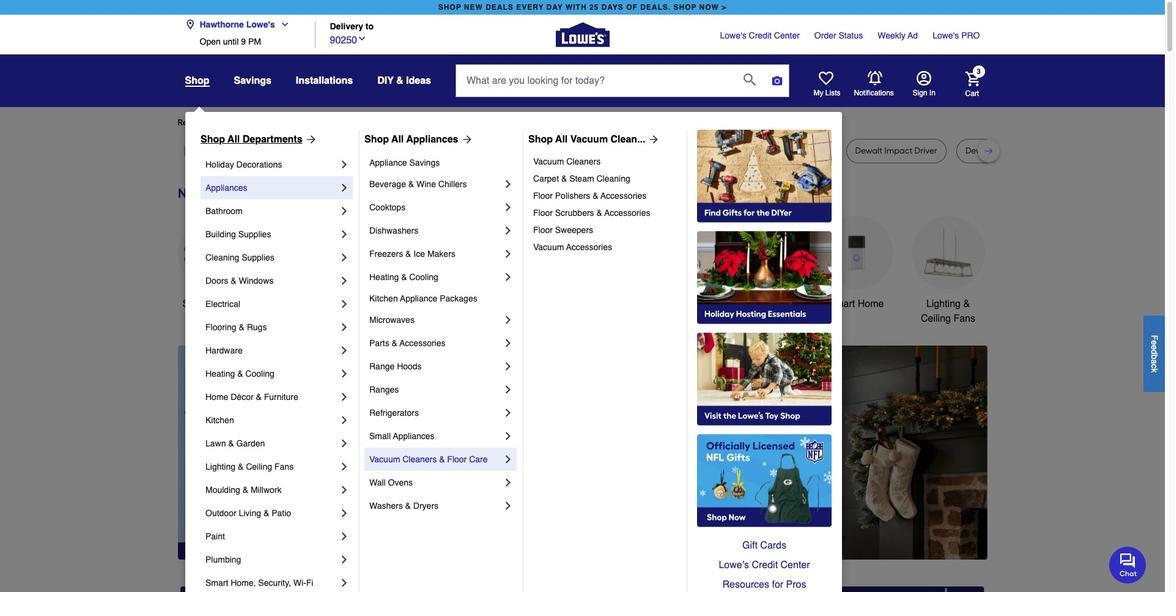 Task type: locate. For each thing, give the bounding box(es) containing it.
chevron right image for flooring & rugs
[[338, 321, 350, 333]]

1 horizontal spatial decorations
[[463, 313, 516, 324]]

1 vertical spatial shop
[[183, 298, 205, 309]]

shop left electrical
[[183, 298, 205, 309]]

credit up resources for pros link
[[752, 560, 778, 571]]

accessories up floor scrubbers & accessories link
[[601, 191, 647, 201]]

chevron right image
[[338, 158, 350, 171], [502, 178, 514, 190], [338, 182, 350, 194], [338, 205, 350, 217], [338, 228, 350, 240], [502, 248, 514, 260], [338, 251, 350, 264], [502, 271, 514, 283], [502, 337, 514, 349], [502, 360, 514, 372], [338, 368, 350, 380], [338, 391, 350, 403], [502, 407, 514, 419], [338, 414, 350, 426], [338, 437, 350, 450], [502, 453, 514, 465], [338, 461, 350, 473], [502, 500, 514, 512], [338, 507, 350, 519], [338, 530, 350, 543]]

0 horizontal spatial smart
[[206, 578, 228, 588]]

shop down more suggestions for you link
[[365, 134, 389, 145]]

vacuum cleaners
[[533, 157, 601, 166]]

5 dewalt from the left
[[702, 146, 730, 156]]

Search Query text field
[[456, 65, 734, 97]]

&
[[396, 75, 403, 86], [561, 174, 567, 183], [408, 179, 414, 189], [593, 191, 599, 201], [597, 208, 602, 218], [406, 249, 411, 259], [401, 272, 407, 282], [231, 276, 236, 286], [702, 298, 708, 309], [964, 298, 970, 309], [239, 322, 245, 332], [392, 338, 398, 348], [237, 369, 243, 379], [256, 392, 262, 402], [228, 439, 234, 448], [439, 454, 445, 464], [238, 462, 244, 472], [243, 485, 248, 495], [405, 501, 411, 511], [264, 508, 269, 518]]

ice
[[414, 249, 425, 259]]

appliance up beverage
[[369, 158, 407, 168]]

shop left new
[[438, 3, 462, 12]]

2 shop from the left
[[674, 3, 697, 12]]

lighting & ceiling fans
[[921, 298, 976, 324], [206, 462, 294, 472]]

driver for impact driver
[[804, 146, 827, 156]]

plumbing
[[206, 555, 241, 565]]

dewalt for dewalt tool
[[248, 146, 276, 156]]

2 driver from the left
[[804, 146, 827, 156]]

dewalt right bit set
[[702, 146, 730, 156]]

appliances down holiday
[[206, 183, 247, 193]]

supplies up windows
[[242, 253, 275, 262]]

location image
[[185, 20, 195, 29]]

0 horizontal spatial you
[[289, 117, 303, 128]]

0 horizontal spatial lowe's
[[246, 20, 275, 29]]

0 horizontal spatial heating & cooling link
[[206, 362, 338, 385]]

appliances up arrow left image
[[393, 431, 435, 441]]

gift cards
[[743, 540, 787, 551]]

credit up search image
[[749, 31, 772, 40]]

arrow right image up vacuum cleaners link
[[646, 133, 660, 146]]

all inside shop all deals link
[[208, 298, 218, 309]]

1 dewalt from the left
[[193, 146, 220, 156]]

chevron right image for 'range hoods' link
[[502, 360, 514, 372]]

supplies for cleaning supplies
[[242, 253, 275, 262]]

shop down recommended
[[201, 134, 225, 145]]

1 arrow right image from the left
[[458, 133, 473, 146]]

1 vertical spatial decorations
[[463, 313, 516, 324]]

vacuum for vacuum accessories
[[533, 242, 564, 252]]

tools
[[386, 298, 409, 309], [676, 298, 699, 309]]

center for lowe's credit center
[[774, 31, 800, 40]]

1 driver from the left
[[518, 146, 540, 156]]

credit for lowe's
[[749, 31, 772, 40]]

chevron right image for outdoor living & patio link
[[338, 507, 350, 519]]

1 vertical spatial home
[[206, 392, 228, 402]]

for up shop all appliances
[[385, 117, 396, 128]]

chevron right image for "holiday decorations" link
[[338, 158, 350, 171]]

3 shop from the left
[[528, 134, 553, 145]]

0 vertical spatial cleaners
[[566, 157, 601, 166]]

1 vertical spatial cleaners
[[403, 454, 437, 464]]

3 dewalt from the left
[[322, 146, 349, 156]]

90250
[[330, 35, 357, 46]]

accessories inside floor polishers & accessories link
[[601, 191, 647, 201]]

lowe's left pro
[[933, 31, 959, 40]]

lowe's up pm
[[246, 20, 275, 29]]

driver down "my"
[[804, 146, 827, 156]]

1 horizontal spatial lighting & ceiling fans
[[921, 298, 976, 324]]

6 bit from the left
[[1012, 146, 1021, 156]]

2 horizontal spatial shop
[[528, 134, 553, 145]]

carpet & steam cleaning link
[[533, 170, 678, 187]]

my lists link
[[814, 71, 841, 98]]

1 vertical spatial appliance
[[400, 294, 438, 303]]

1 drill from the left
[[351, 146, 365, 156]]

appliance inside appliance savings link
[[369, 158, 407, 168]]

1 horizontal spatial heating & cooling link
[[369, 265, 502, 289]]

shop
[[185, 75, 209, 86], [183, 298, 205, 309]]

chevron right image for doors & windows
[[338, 275, 350, 287]]

lowe's pro
[[933, 31, 980, 40]]

lowe's home improvement cart image
[[965, 71, 980, 86]]

accessories inside parts & accessories link
[[400, 338, 446, 348]]

cleaning
[[597, 174, 630, 183], [206, 253, 239, 262]]

all left 'deals'
[[208, 298, 218, 309]]

appliances inside small appliances link
[[393, 431, 435, 441]]

accessories down floor polishers & accessories link
[[604, 208, 650, 218]]

drill for dewalt drill bit set
[[995, 146, 1009, 156]]

2 horizontal spatial lowe's
[[933, 31, 959, 40]]

decorations down christmas
[[463, 313, 516, 324]]

more suggestions for you
[[313, 117, 412, 128]]

outdoor inside outdoor tools & equipment
[[638, 298, 673, 309]]

driver for impact driver bit
[[518, 146, 540, 156]]

0 horizontal spatial arrow right image
[[458, 133, 473, 146]]

building supplies
[[206, 229, 271, 239]]

dewalt down the 'shop all departments'
[[248, 146, 276, 156]]

0 vertical spatial cleaning
[[597, 174, 630, 183]]

arrow right image inside shop all appliances link
[[458, 133, 473, 146]]

savings down dewalt bit set at left top
[[409, 158, 440, 168]]

cleaning supplies link
[[206, 246, 338, 269]]

4 drill from the left
[[995, 146, 1009, 156]]

decorations down dewalt tool
[[236, 160, 282, 169]]

0 vertical spatial credit
[[749, 31, 772, 40]]

chillers
[[438, 179, 467, 189]]

decorations for holiday
[[236, 160, 282, 169]]

1 vertical spatial lighting & ceiling fans
[[206, 462, 294, 472]]

appliances inside shop all appliances link
[[406, 134, 458, 145]]

1 horizontal spatial bathroom
[[744, 298, 786, 309]]

0 horizontal spatial bathroom
[[206, 206, 243, 216]]

cooling up kitchen appliance packages
[[409, 272, 438, 282]]

dewalt down more
[[322, 146, 349, 156]]

0 horizontal spatial lighting & ceiling fans link
[[206, 455, 338, 478]]

outdoor for outdoor living & patio
[[206, 508, 236, 518]]

shop left now on the right top
[[674, 3, 697, 12]]

lowe's down >
[[720, 31, 747, 40]]

d
[[1150, 350, 1160, 354]]

1 bit from the left
[[367, 146, 377, 156]]

0 vertical spatial arrow right image
[[302, 133, 317, 146]]

holiday decorations
[[206, 160, 282, 169]]

1 horizontal spatial outdoor
[[638, 298, 673, 309]]

2 set from the left
[[609, 146, 622, 156]]

shop down open
[[185, 75, 209, 86]]

lowe's home improvement logo image
[[556, 8, 609, 61]]

0 horizontal spatial driver
[[518, 146, 540, 156]]

heating & cooling link up furniture at the left
[[206, 362, 338, 385]]

1 vertical spatial ceiling
[[246, 462, 272, 472]]

center left order
[[774, 31, 800, 40]]

chevron right image for beverage & wine chillers link at the left
[[502, 178, 514, 190]]

bathroom link
[[206, 199, 338, 223], [728, 216, 802, 311]]

appliances
[[406, 134, 458, 145], [206, 183, 247, 193], [393, 431, 435, 441]]

you for more suggestions for you
[[398, 117, 412, 128]]

cleaners down small appliances link
[[403, 454, 437, 464]]

you left more
[[289, 117, 303, 128]]

kitchen up lawn
[[206, 415, 234, 425]]

credit for lowe's
[[752, 560, 778, 571]]

1 horizontal spatial tools
[[676, 298, 699, 309]]

dewalt down shop all appliances
[[405, 146, 433, 156]]

floor down 'carpet'
[[533, 191, 553, 201]]

drill for dewalt drill bit
[[351, 146, 365, 156]]

0 vertical spatial supplies
[[238, 229, 271, 239]]

outdoor down moulding
[[206, 508, 236, 518]]

kitchen for kitchen
[[206, 415, 234, 425]]

e up b
[[1150, 345, 1160, 350]]

1 horizontal spatial you
[[398, 117, 412, 128]]

2 tools from the left
[[676, 298, 699, 309]]

center up pros on the right of the page
[[781, 560, 810, 571]]

vacuum cleaners & floor care
[[369, 454, 488, 464]]

cleaning supplies
[[206, 253, 275, 262]]

shop new deals every day with 25 days of deals. shop now > link
[[436, 0, 729, 15]]

all down recommended searches for you
[[228, 134, 240, 145]]

2 dewalt from the left
[[248, 146, 276, 156]]

for up departments
[[276, 117, 287, 128]]

tools up equipment
[[676, 298, 699, 309]]

beverage
[[369, 179, 406, 189]]

cooling up home décor & furniture
[[245, 369, 275, 379]]

1 horizontal spatial for
[[385, 117, 396, 128]]

lighting
[[927, 298, 961, 309], [206, 462, 236, 472]]

1 horizontal spatial smart
[[829, 298, 855, 309]]

new deals every day during 25 days of deals image
[[178, 183, 987, 203]]

weekly
[[878, 31, 906, 40]]

1 vertical spatial lighting & ceiling fans link
[[206, 455, 338, 478]]

arrow right image
[[302, 133, 317, 146], [965, 453, 977, 465]]

chevron right image for paint link on the left bottom of page
[[338, 530, 350, 543]]

cleaning down building
[[206, 253, 239, 262]]

chevron right image for electrical
[[338, 298, 350, 310]]

recommended searches for you
[[178, 117, 303, 128]]

new
[[464, 3, 483, 12]]

1 vertical spatial appliances
[[206, 183, 247, 193]]

& inside button
[[396, 75, 403, 86]]

1 shop from the left
[[438, 3, 462, 12]]

f e e d b a c k button
[[1144, 315, 1165, 392]]

1 horizontal spatial shop
[[674, 3, 697, 12]]

0 horizontal spatial shop
[[438, 3, 462, 12]]

outdoor for outdoor tools & equipment
[[638, 298, 673, 309]]

driver up 'carpet'
[[518, 146, 540, 156]]

flooring
[[206, 322, 236, 332]]

0 vertical spatial heating & cooling link
[[369, 265, 502, 289]]

floor for floor polishers & accessories
[[533, 191, 553, 201]]

dewalt for dewalt drill bit set
[[966, 146, 993, 156]]

1 horizontal spatial lighting
[[927, 298, 961, 309]]

get up to 2 free select tools or batteries when you buy 1 with select purchases. image
[[180, 586, 435, 592]]

cleaners for vacuum cleaners & floor care
[[403, 454, 437, 464]]

f e e d b a c k
[[1150, 335, 1160, 372]]

None search field
[[456, 64, 790, 108]]

arrow right image for shop all vacuum clean...
[[646, 133, 660, 146]]

lawn
[[206, 439, 226, 448]]

0 horizontal spatial outdoor
[[206, 508, 236, 518]]

christmas
[[468, 298, 512, 309]]

outdoor up equipment
[[638, 298, 673, 309]]

1 horizontal spatial arrow right image
[[965, 453, 977, 465]]

0 horizontal spatial arrow right image
[[302, 133, 317, 146]]

0 vertical spatial heating
[[369, 272, 399, 282]]

appliance up microwaves link
[[400, 294, 438, 303]]

floor
[[533, 191, 553, 201], [533, 208, 553, 218], [533, 225, 553, 235], [447, 454, 467, 464]]

chevron right image for wall ovens
[[502, 476, 514, 489]]

scroll to item #4 element
[[717, 536, 749, 544]]

bit
[[367, 146, 377, 156], [435, 146, 445, 156], [542, 146, 552, 156], [597, 146, 607, 156], [650, 146, 660, 156], [1012, 146, 1021, 156]]

2 impact from the left
[[774, 146, 802, 156]]

f
[[1150, 335, 1160, 340]]

open
[[200, 37, 221, 46]]

ceiling
[[921, 313, 951, 324], [246, 462, 272, 472]]

all for deals
[[208, 298, 218, 309]]

kitchen up microwaves
[[369, 294, 398, 303]]

heating & cooling link
[[369, 265, 502, 289], [206, 362, 338, 385]]

paint
[[206, 532, 225, 541]]

1 vertical spatial bathroom
[[744, 298, 786, 309]]

supplies up cleaning supplies
[[238, 229, 271, 239]]

chevron right image for parts & accessories link on the left bottom
[[502, 337, 514, 349]]

1 vertical spatial lighting
[[206, 462, 236, 472]]

vacuum down small
[[369, 454, 400, 464]]

steam
[[570, 174, 594, 183]]

floor left sweepers
[[533, 225, 553, 235]]

smart for smart home
[[829, 298, 855, 309]]

0 horizontal spatial cleaners
[[403, 454, 437, 464]]

refrigerators
[[369, 408, 419, 418]]

credit
[[749, 31, 772, 40], [752, 560, 778, 571]]

1 horizontal spatial shop
[[365, 134, 389, 145]]

1 vertical spatial fans
[[275, 462, 294, 472]]

range hoods link
[[369, 355, 502, 378]]

wall ovens
[[369, 478, 413, 487]]

arrow right image
[[458, 133, 473, 146], [646, 133, 660, 146]]

for left pros on the right of the page
[[772, 579, 784, 590]]

arrow right image up appliance savings link
[[458, 133, 473, 146]]

accessories down microwaves link
[[400, 338, 446, 348]]

1 you from the left
[[289, 117, 303, 128]]

0 vertical spatial center
[[774, 31, 800, 40]]

appliances up dewalt bit set at left top
[[406, 134, 458, 145]]

arrow right image for shop all appliances
[[458, 133, 473, 146]]

heating down 'hardware'
[[206, 369, 235, 379]]

smart
[[829, 298, 855, 309], [206, 578, 228, 588]]

kitchen for kitchen appliance packages
[[369, 294, 398, 303]]

supplies
[[238, 229, 271, 239], [242, 253, 275, 262]]

shop all vacuum clean...
[[528, 134, 646, 145]]

3 drill from the left
[[732, 146, 746, 156]]

2 arrow right image from the left
[[646, 133, 660, 146]]

smart for smart home, security, wi-fi
[[206, 578, 228, 588]]

1 vertical spatial outdoor
[[206, 508, 236, 518]]

tools inside tools link
[[386, 298, 409, 309]]

in
[[930, 89, 936, 97]]

microwaves link
[[369, 308, 502, 332]]

0 vertical spatial home
[[858, 298, 884, 309]]

0 vertical spatial decorations
[[236, 160, 282, 169]]

parts & accessories
[[369, 338, 446, 348]]

you up shop all appliances
[[398, 117, 412, 128]]

dewalt drill bit set
[[966, 146, 1036, 156]]

1 e from the top
[[1150, 340, 1160, 345]]

1 vertical spatial cooling
[[245, 369, 275, 379]]

0 vertical spatial kitchen
[[369, 294, 398, 303]]

0 vertical spatial fans
[[954, 313, 976, 324]]

arrow left image
[[405, 453, 417, 465]]

dewalt for dewalt impact driver
[[855, 146, 883, 156]]

hardware link
[[206, 339, 338, 362]]

decorations inside christmas decorations link
[[463, 313, 516, 324]]

scroll to item #5 image
[[749, 537, 778, 542]]

vacuum down floor sweepers
[[533, 242, 564, 252]]

1 tools from the left
[[386, 298, 409, 309]]

pros
[[786, 579, 806, 590]]

1 vertical spatial supplies
[[242, 253, 275, 262]]

0 horizontal spatial ceiling
[[246, 462, 272, 472]]

until
[[223, 37, 239, 46]]

2 horizontal spatial for
[[772, 579, 784, 590]]

shop up the impact driver bit
[[528, 134, 553, 145]]

0 horizontal spatial tools
[[386, 298, 409, 309]]

6 dewalt from the left
[[855, 146, 883, 156]]

2 horizontal spatial impact
[[885, 146, 913, 156]]

dewalt down cart
[[966, 146, 993, 156]]

chevron right image for cleaning supplies link
[[338, 251, 350, 264]]

1 horizontal spatial savings
[[409, 158, 440, 168]]

kitchen link
[[206, 409, 338, 432]]

1 impact from the left
[[487, 146, 515, 156]]

christmas decorations link
[[453, 216, 526, 326]]

lowe's credit center
[[719, 560, 810, 571]]

0 vertical spatial ceiling
[[921, 313, 951, 324]]

all up "appliance savings"
[[392, 134, 404, 145]]

1 vertical spatial credit
[[752, 560, 778, 571]]

accessories down sweepers
[[566, 242, 612, 252]]

4 dewalt from the left
[[405, 146, 433, 156]]

2 bit from the left
[[435, 146, 445, 156]]

driver down sign in
[[915, 146, 938, 156]]

all inside the shop all departments link
[[228, 134, 240, 145]]

heating & cooling down "freezers & ice makers"
[[369, 272, 438, 282]]

0 vertical spatial appliance
[[369, 158, 407, 168]]

dewalt down notifications
[[855, 146, 883, 156]]

decorations inside "holiday decorations" link
[[236, 160, 282, 169]]

0 vertical spatial appliances
[[406, 134, 458, 145]]

chevron right image for home décor & furniture link
[[338, 391, 350, 403]]

cleaners up carpet & steam cleaning
[[566, 157, 601, 166]]

chevron right image
[[502, 201, 514, 213], [502, 224, 514, 237], [338, 275, 350, 287], [338, 298, 350, 310], [502, 314, 514, 326], [338, 321, 350, 333], [338, 344, 350, 357], [502, 383, 514, 396], [502, 430, 514, 442], [502, 476, 514, 489], [338, 484, 350, 496], [338, 554, 350, 566], [338, 577, 350, 589]]

for inside more suggestions for you link
[[385, 117, 396, 128]]

0 horizontal spatial for
[[276, 117, 287, 128]]

dewalt up holiday
[[193, 146, 220, 156]]

drill
[[351, 146, 365, 156], [581, 146, 595, 156], [732, 146, 746, 156], [995, 146, 1009, 156]]

up to 35 percent off select small appliances. image
[[455, 586, 710, 592]]

heating
[[369, 272, 399, 282], [206, 369, 235, 379]]

recommended searches for you heading
[[178, 117, 987, 129]]

lowe's home improvement notification center image
[[868, 71, 882, 86]]

bit set
[[650, 146, 674, 156]]

1 vertical spatial smart
[[206, 578, 228, 588]]

appliances inside appliances link
[[206, 183, 247, 193]]

chevron right image for moulding & millwork
[[338, 484, 350, 496]]

heating & cooling up the décor
[[206, 369, 275, 379]]

0 horizontal spatial impact
[[487, 146, 515, 156]]

1 horizontal spatial kitchen
[[369, 294, 398, 303]]

floor up floor sweepers
[[533, 208, 553, 218]]

savings down pm
[[234, 75, 271, 86]]

1 horizontal spatial lighting & ceiling fans link
[[912, 216, 985, 326]]

parts & accessories link
[[369, 332, 502, 355]]

shop all deals
[[183, 298, 246, 309]]

dishwashers
[[369, 226, 418, 235]]

0 vertical spatial shop
[[185, 75, 209, 86]]

0 vertical spatial cooling
[[409, 272, 438, 282]]

vacuum up 'carpet'
[[533, 157, 564, 166]]

tool
[[278, 146, 293, 156]]

heating down freezers
[[369, 272, 399, 282]]

0 horizontal spatial heating & cooling
[[206, 369, 275, 379]]

cleaning down vacuum cleaners link
[[597, 174, 630, 183]]

lowe's for lowe's credit center
[[720, 31, 747, 40]]

0 horizontal spatial kitchen
[[206, 415, 234, 425]]

outdoor
[[638, 298, 673, 309], [206, 508, 236, 518]]

1 vertical spatial kitchen
[[206, 415, 234, 425]]

1 horizontal spatial cleaning
[[597, 174, 630, 183]]

1 vertical spatial center
[[781, 560, 810, 571]]

0 vertical spatial outdoor
[[638, 298, 673, 309]]

0 vertical spatial bathroom
[[206, 206, 243, 216]]

all inside shop all appliances link
[[392, 134, 404, 145]]

2 vertical spatial appliances
[[393, 431, 435, 441]]

2 you from the left
[[398, 117, 412, 128]]

fans
[[954, 313, 976, 324], [275, 462, 294, 472]]

1 horizontal spatial cleaners
[[566, 157, 601, 166]]

1 shop from the left
[[201, 134, 225, 145]]

0 horizontal spatial cleaning
[[206, 253, 239, 262]]

all inside 'shop all vacuum clean...' link
[[555, 134, 568, 145]]

1 horizontal spatial driver
[[804, 146, 827, 156]]

1 horizontal spatial heating
[[369, 272, 399, 282]]

e up d
[[1150, 340, 1160, 345]]

2 drill from the left
[[581, 146, 595, 156]]

tools up microwaves
[[386, 298, 409, 309]]

2 shop from the left
[[365, 134, 389, 145]]

vacuum for vacuum cleaners & floor care
[[369, 454, 400, 464]]

floor sweepers
[[533, 225, 593, 235]]

1 horizontal spatial home
[[858, 298, 884, 309]]

all up vacuum cleaners
[[555, 134, 568, 145]]

2 horizontal spatial driver
[[915, 146, 938, 156]]

impact for impact driver
[[774, 146, 802, 156]]

1 horizontal spatial impact
[[774, 146, 802, 156]]

heating & cooling link down makers
[[369, 265, 502, 289]]

lawn & garden link
[[206, 432, 338, 455]]

ad
[[908, 31, 918, 40]]

chevron right image for dishwashers
[[502, 224, 514, 237]]

chevron right image for plumbing
[[338, 554, 350, 566]]

0 horizontal spatial lighting & ceiling fans
[[206, 462, 294, 472]]

vacuum accessories
[[533, 242, 612, 252]]

arrow right image inside 'shop all vacuum clean...' link
[[646, 133, 660, 146]]

set
[[447, 146, 459, 156], [609, 146, 622, 156], [662, 146, 674, 156], [1024, 146, 1036, 156]]

7 dewalt from the left
[[966, 146, 993, 156]]

vacuum
[[570, 134, 608, 145], [533, 157, 564, 166], [533, 242, 564, 252], [369, 454, 400, 464]]

0 vertical spatial lighting
[[927, 298, 961, 309]]

1 vertical spatial heating
[[206, 369, 235, 379]]



Task type: vqa. For each thing, say whether or not it's contained in the screenshot.
$ associated with Save $178.00
no



Task type: describe. For each thing, give the bounding box(es) containing it.
kitchen appliance packages link
[[369, 289, 514, 308]]

rugs
[[247, 322, 267, 332]]

hoods
[[397, 361, 422, 371]]

vacuum for vacuum cleaners
[[533, 157, 564, 166]]

dewalt tool
[[248, 146, 293, 156]]

security,
[[258, 578, 291, 588]]

range
[[369, 361, 395, 371]]

scroll to item #2 image
[[658, 537, 687, 542]]

1 vertical spatial heating & cooling
[[206, 369, 275, 379]]

moulding & millwork
[[206, 485, 282, 495]]

weekly ad link
[[878, 29, 918, 42]]

arrow right image inside the shop all departments link
[[302, 133, 317, 146]]

1 vertical spatial cleaning
[[206, 253, 239, 262]]

scroll to item #3 image
[[687, 537, 717, 542]]

millwork
[[251, 485, 282, 495]]

floor scrubbers & accessories
[[533, 208, 650, 218]]

shop these last-minute gifts. $99 or less. quantities are limited and won't last. image
[[178, 346, 375, 560]]

electrical link
[[206, 292, 338, 316]]

notifications
[[854, 89, 894, 97]]

ideas
[[406, 75, 431, 86]]

flooring & rugs link
[[206, 316, 338, 339]]

3 driver from the left
[[915, 146, 938, 156]]

shop for shop
[[185, 75, 209, 86]]

wi-
[[293, 578, 306, 588]]

c
[[1150, 364, 1160, 368]]

chevron right image for "freezers & ice makers" link
[[502, 248, 514, 260]]

0 horizontal spatial lighting
[[206, 462, 236, 472]]

0 horizontal spatial savings
[[234, 75, 271, 86]]

0 horizontal spatial fans
[[275, 462, 294, 472]]

all for appliances
[[392, 134, 404, 145]]

vacuum up drill bit set
[[570, 134, 608, 145]]

75 percent off all artificial christmas trees, holiday lights and more. image
[[395, 346, 987, 560]]

chevron right image for microwaves
[[502, 314, 514, 326]]

1 horizontal spatial bathroom link
[[728, 216, 802, 311]]

3 bit from the left
[[542, 146, 552, 156]]

dewalt impact driver
[[855, 146, 938, 156]]

doors & windows link
[[206, 269, 338, 292]]

shop for shop all deals
[[183, 298, 205, 309]]

equipment
[[650, 313, 696, 324]]

a
[[1150, 359, 1160, 364]]

search image
[[744, 73, 756, 86]]

3 impact from the left
[[885, 146, 913, 156]]

building supplies link
[[206, 223, 338, 246]]

beverage & wine chillers link
[[369, 172, 502, 196]]

shop for shop all departments
[[201, 134, 225, 145]]

wine
[[417, 179, 436, 189]]

0 vertical spatial lighting & ceiling fans
[[921, 298, 976, 324]]

drill for dewalt drill
[[732, 146, 746, 156]]

gift
[[743, 540, 758, 551]]

shop for shop all vacuum clean...
[[528, 134, 553, 145]]

moulding & millwork link
[[206, 478, 338, 502]]

outdoor tools & equipment
[[638, 298, 708, 324]]

decorations for christmas
[[463, 313, 516, 324]]

chevron right image for lawn & garden link
[[338, 437, 350, 450]]

sign
[[913, 89, 928, 97]]

appliance savings
[[369, 158, 440, 168]]

shop for shop all appliances
[[365, 134, 389, 145]]

holiday hosting essentials. image
[[697, 231, 832, 324]]

you for recommended searches for you
[[289, 117, 303, 128]]

dewalt bit set
[[405, 146, 459, 156]]

order status link
[[815, 29, 863, 42]]

garden
[[236, 439, 265, 448]]

now
[[699, 3, 719, 12]]

floor for floor sweepers
[[533, 225, 553, 235]]

chevron right image for vacuum cleaners & floor care link
[[502, 453, 514, 465]]

1 vertical spatial arrow right image
[[965, 453, 977, 465]]

visit the lowe's toy shop. image
[[697, 333, 832, 426]]

pro
[[962, 31, 980, 40]]

& inside outdoor tools & equipment
[[702, 298, 708, 309]]

lowe's for lowe's pro
[[933, 31, 959, 40]]

appliance savings link
[[369, 153, 514, 172]]

lowe's credit center link
[[720, 29, 800, 42]]

for for searches
[[276, 117, 287, 128]]

1 horizontal spatial ceiling
[[921, 313, 951, 324]]

smart home
[[829, 298, 884, 309]]

lowe's credit center link
[[697, 555, 832, 575]]

installations button
[[296, 70, 353, 92]]

chevron right image for hardware
[[338, 344, 350, 357]]

freezers & ice makers link
[[369, 242, 502, 265]]

chevron right image for small appliances
[[502, 430, 514, 442]]

holiday
[[206, 160, 234, 169]]

chevron right image for cooktops
[[502, 201, 514, 213]]

up to 30 percent off select grills and accessories. image
[[730, 586, 985, 592]]

flooring & rugs
[[206, 322, 267, 332]]

cart
[[965, 89, 979, 98]]

searches
[[238, 117, 274, 128]]

polishers
[[555, 191, 590, 201]]

1 vertical spatial savings
[[409, 158, 440, 168]]

range hoods
[[369, 361, 422, 371]]

dewalt for dewalt bit set
[[405, 146, 433, 156]]

5 bit from the left
[[650, 146, 660, 156]]

chevron right image for refrigerators link
[[502, 407, 514, 419]]

4 bit from the left
[[597, 146, 607, 156]]

outdoor living & patio
[[206, 508, 291, 518]]

chat invite button image
[[1109, 546, 1147, 583]]

floor left care
[[447, 454, 467, 464]]

dewalt for dewalt
[[193, 146, 220, 156]]

patio
[[272, 508, 291, 518]]

open until 9 pm
[[200, 37, 261, 46]]

lowe's home improvement lists image
[[819, 71, 833, 86]]

parts
[[369, 338, 389, 348]]

tools inside outdoor tools & equipment
[[676, 298, 699, 309]]

impact for impact driver bit
[[487, 146, 515, 156]]

beverage & wine chillers
[[369, 179, 467, 189]]

smart home, security, wi-fi link
[[206, 571, 338, 592]]

camera image
[[771, 75, 783, 87]]

0 vertical spatial lighting & ceiling fans link
[[912, 216, 985, 326]]

lowe's home improvement account image
[[917, 71, 931, 86]]

center for lowe's credit center
[[781, 560, 810, 571]]

home,
[[231, 578, 256, 588]]

0 horizontal spatial bathroom link
[[206, 199, 338, 223]]

find gifts for the diyer. image
[[697, 130, 832, 223]]

weekly ad
[[878, 31, 918, 40]]

packages
[[440, 294, 477, 303]]

fi
[[306, 578, 313, 588]]

living
[[239, 508, 261, 518]]

4 set from the left
[[1024, 146, 1036, 156]]

of
[[626, 3, 638, 12]]

all for departments
[[228, 134, 240, 145]]

drill bit set
[[581, 146, 622, 156]]

order
[[815, 31, 836, 40]]

sweepers
[[555, 225, 593, 235]]

cleaners for vacuum cleaners
[[566, 157, 601, 166]]

chevron right image for building supplies link
[[338, 228, 350, 240]]

day
[[547, 3, 563, 12]]

accessories inside vacuum accessories link
[[566, 242, 612, 252]]

2 e from the top
[[1150, 345, 1160, 350]]

ranges link
[[369, 378, 502, 401]]

resources
[[723, 579, 769, 590]]

1 horizontal spatial fans
[[954, 313, 976, 324]]

0 horizontal spatial heating
[[206, 369, 235, 379]]

savings button
[[234, 70, 271, 92]]

lowe's credit center
[[720, 31, 800, 40]]

1 horizontal spatial heating & cooling
[[369, 272, 438, 282]]

1 set from the left
[[447, 146, 459, 156]]

lowe's
[[719, 560, 749, 571]]

appliance inside kitchen appliance packages link
[[400, 294, 438, 303]]

0 horizontal spatial cooling
[[245, 369, 275, 379]]

to
[[366, 22, 374, 31]]

makers
[[427, 249, 456, 259]]

windows
[[239, 276, 274, 286]]

supplies for building supplies
[[238, 229, 271, 239]]

1 vertical spatial heating & cooling link
[[206, 362, 338, 385]]

diy & ideas
[[378, 75, 431, 86]]

lists
[[826, 89, 841, 97]]

suggestions
[[335, 117, 383, 128]]

dewalt for dewalt drill bit
[[322, 146, 349, 156]]

building
[[206, 229, 236, 239]]

chevron right image for ranges
[[502, 383, 514, 396]]

delivery
[[330, 22, 363, 31]]

diy
[[378, 75, 394, 86]]

doors & windows
[[206, 276, 274, 286]]

microwaves
[[369, 315, 415, 325]]

for for suggestions
[[385, 117, 396, 128]]

accessories inside floor scrubbers & accessories link
[[604, 208, 650, 218]]

shop all appliances link
[[365, 132, 473, 147]]

officially licensed n f l gifts. shop now. image
[[697, 434, 832, 527]]

smart home link
[[820, 216, 893, 311]]

chevron right image for kitchen link
[[338, 414, 350, 426]]

outdoor living & patio link
[[206, 502, 338, 525]]

hawthorne
[[200, 20, 244, 29]]

all for vacuum
[[555, 134, 568, 145]]

floor for floor scrubbers & accessories
[[533, 208, 553, 218]]

small
[[369, 431, 391, 441]]

chevron right image for the washers & dryers link
[[502, 500, 514, 512]]

for inside resources for pros link
[[772, 579, 784, 590]]

days
[[602, 3, 624, 12]]

3 set from the left
[[662, 146, 674, 156]]

lowe's inside button
[[246, 20, 275, 29]]

sign in
[[913, 89, 936, 97]]

chevron right image for the leftmost lighting & ceiling fans link
[[338, 461, 350, 473]]

dewalt for dewalt drill
[[702, 146, 730, 156]]

chevron down image
[[357, 33, 367, 43]]

chevron right image for smart home, security, wi-fi
[[338, 577, 350, 589]]

chevron right image for appliances link
[[338, 182, 350, 194]]

1 horizontal spatial cooling
[[409, 272, 438, 282]]

chevron down image
[[275, 20, 290, 29]]

wall ovens link
[[369, 471, 502, 494]]



